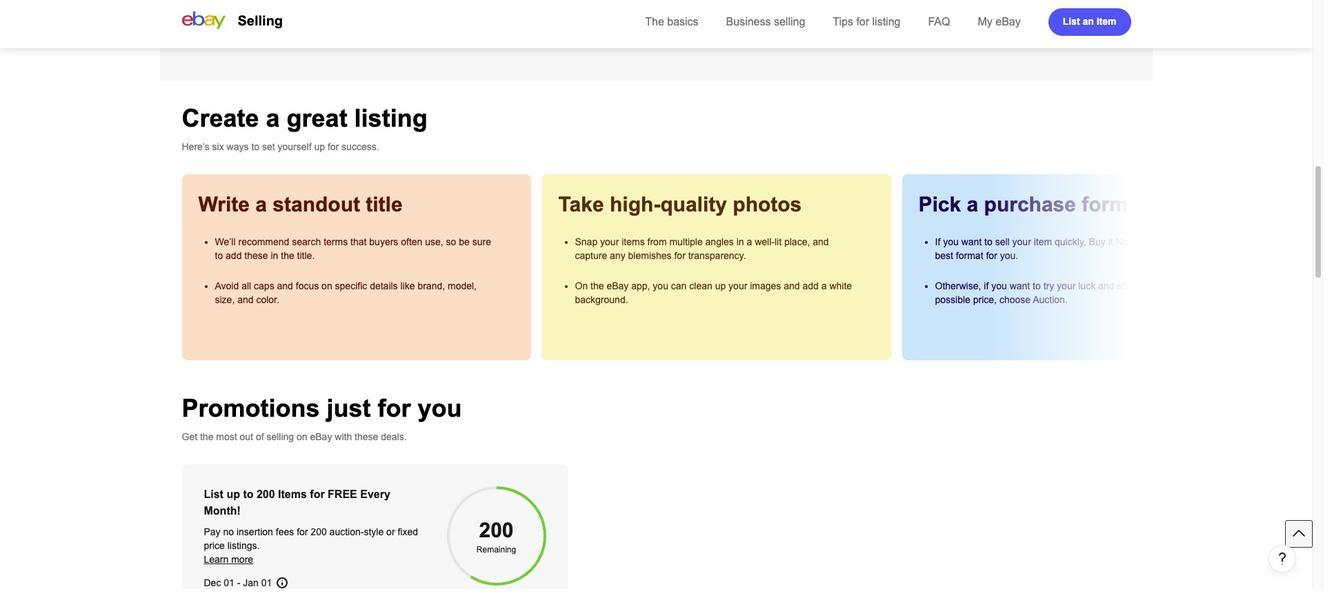 Task type: locate. For each thing, give the bounding box(es) containing it.
want left sell
[[962, 237, 982, 248]]

format
[[1082, 193, 1147, 216], [956, 250, 984, 262]]

0 horizontal spatial want
[[962, 237, 982, 248]]

listing up success.
[[354, 104, 428, 132]]

0 horizontal spatial these
[[244, 250, 268, 262]]

buy
[[1089, 237, 1106, 248]]

1 vertical spatial on
[[297, 432, 307, 443]]

0 vertical spatial add
[[226, 250, 242, 262]]

these
[[244, 250, 268, 262], [355, 432, 378, 443]]

quickly,
[[1055, 237, 1087, 248]]

0 vertical spatial in
[[737, 237, 744, 248]]

the inside we'll recommend search terms that buyers often use, so be sure to add these in the title.
[[281, 250, 294, 262]]

-
[[237, 578, 240, 589]]

blemishes
[[628, 250, 672, 262]]

and right images
[[784, 281, 800, 292]]

more
[[231, 555, 253, 566]]

ebay
[[996, 16, 1021, 28], [607, 281, 629, 292], [310, 432, 332, 443]]

you
[[943, 237, 959, 248], [653, 281, 669, 292], [992, 281, 1007, 292], [418, 395, 462, 423]]

up right 'clean'
[[715, 281, 726, 292]]

for right items
[[310, 489, 325, 501]]

list inside list up to 200 items for free every month!
[[204, 489, 224, 501]]

any
[[610, 250, 626, 262]]

tips for listing
[[833, 16, 901, 28]]

listing
[[873, 16, 901, 28], [354, 104, 428, 132]]

0 horizontal spatial up
[[227, 489, 240, 501]]

take
[[559, 193, 604, 216]]

2 horizontal spatial 200
[[479, 520, 514, 542]]

to left sell
[[985, 237, 993, 248]]

photos
[[733, 193, 802, 216]]

1 horizontal spatial up
[[314, 141, 325, 153]]

recommend
[[238, 237, 289, 248]]

200 left auction-
[[311, 527, 327, 538]]

list left an at top right
[[1063, 16, 1080, 27]]

0 vertical spatial listing
[[873, 16, 901, 28]]

size,
[[215, 295, 235, 306]]

want inside if you want to sell your item quickly, buy it now is probably the best format for you.
[[962, 237, 982, 248]]

otherwise, if you want to try your luck and shoot for the best possible price, choose auction.
[[935, 281, 1192, 306]]

1 vertical spatial item
[[1034, 237, 1052, 248]]

format up otherwise,
[[956, 250, 984, 262]]

list
[[1063, 16, 1080, 27], [204, 489, 224, 501]]

your up the you.
[[1013, 237, 1031, 248]]

2 horizontal spatial ebay
[[996, 16, 1021, 28]]

for left success.
[[328, 141, 339, 153]]

help, opens dialogs image
[[1276, 553, 1290, 567]]

get the most out of selling on ebay with these deals.
[[182, 432, 407, 443]]

avoid
[[215, 281, 239, 292]]

a inside snap your items from multiple angles in a well-lit place, and capture any blemishes for transparency.
[[747, 237, 752, 248]]

ebay inside on the ebay app, you can clean up your images and add a white background.
[[607, 281, 629, 292]]

0 horizontal spatial format
[[956, 250, 984, 262]]

0 horizontal spatial add
[[226, 250, 242, 262]]

0 horizontal spatial listing
[[354, 104, 428, 132]]

for down multiple
[[674, 250, 686, 262]]

and right place,
[[813, 237, 829, 248]]

2 vertical spatial up
[[227, 489, 240, 501]]

and inside on the ebay app, you can clean up your images and add a white background.
[[784, 281, 800, 292]]

and inside snap your items from multiple angles in a well-lit place, and capture any blemishes for transparency.
[[813, 237, 829, 248]]

the basics link
[[645, 16, 699, 28]]

best inside if you want to sell your item quickly, buy it now is probably the best format for you.
[[935, 250, 954, 262]]

add
[[226, 250, 242, 262], [803, 281, 819, 292]]

a right pick
[[967, 193, 979, 216]]

quality
[[661, 193, 727, 216]]

standout
[[273, 193, 360, 216]]

item inside list an item link
[[1097, 16, 1117, 27]]

1 vertical spatial listing
[[354, 104, 428, 132]]

for right tips
[[857, 16, 870, 28]]

add left white
[[803, 281, 819, 292]]

up inside list up to 200 items for free every month!
[[227, 489, 240, 501]]

on down promotions just for you
[[297, 432, 307, 443]]

1 vertical spatial best
[[1174, 281, 1192, 292]]

item right an at top right
[[1097, 16, 1117, 27]]

in down recommend
[[271, 250, 278, 262]]

want
[[962, 237, 982, 248], [1010, 281, 1030, 292]]

and right luck in the right top of the page
[[1099, 281, 1115, 292]]

0 vertical spatial list
[[1063, 16, 1080, 27]]

use,
[[425, 237, 444, 248]]

your up the any
[[600, 237, 619, 248]]

these down recommend
[[244, 250, 268, 262]]

0 horizontal spatial ebay
[[310, 432, 332, 443]]

200 remaining
[[477, 520, 516, 555]]

1 horizontal spatial add
[[803, 281, 819, 292]]

list an item link
[[1049, 8, 1131, 36]]

1 horizontal spatial 01
[[261, 578, 272, 589]]

your left images
[[729, 281, 748, 292]]

1 horizontal spatial want
[[1010, 281, 1030, 292]]

a inside on the ebay app, you can clean up your images and add a white background.
[[822, 281, 827, 292]]

1 vertical spatial ebay
[[607, 281, 629, 292]]

to inside list up to 200 items for free every month!
[[243, 489, 254, 501]]

multiple
[[670, 237, 703, 248]]

these inside we'll recommend search terms that buyers often use, so be sure to add these in the title.
[[244, 250, 268, 262]]

snap your items from multiple angles in a well-lit place, and capture any blemishes for transparency.
[[575, 237, 829, 262]]

0 vertical spatial on
[[322, 281, 332, 292]]

if
[[935, 237, 941, 248]]

ebay right my
[[996, 16, 1021, 28]]

1 horizontal spatial in
[[737, 237, 744, 248]]

your
[[600, 237, 619, 248], [1013, 237, 1031, 248], [729, 281, 748, 292], [1057, 281, 1076, 292]]

title.
[[297, 250, 315, 262]]

list up month!
[[204, 489, 224, 501]]

the inside if you want to sell your item quickly, buy it now is probably the best format for you.
[[1188, 237, 1201, 248]]

auction.
[[1033, 295, 1068, 306]]

well-
[[755, 237, 775, 248]]

2 horizontal spatial up
[[715, 281, 726, 292]]

1 horizontal spatial on
[[322, 281, 332, 292]]

best down if
[[935, 250, 954, 262]]

the up background.
[[591, 281, 604, 292]]

1 horizontal spatial format
[[1082, 193, 1147, 216]]

purchase
[[984, 193, 1076, 216]]

1 horizontal spatial item
[[1097, 16, 1117, 27]]

choose
[[1000, 295, 1031, 306]]

list for list up to 200 items for free every month!
[[204, 489, 224, 501]]

we'll recommend search terms that buyers often use, so be sure to add these in the title.
[[215, 237, 491, 262]]

a left well-
[[747, 237, 752, 248]]

1 horizontal spatial 200
[[311, 527, 327, 538]]

to left try
[[1033, 281, 1041, 292]]

you inside on the ebay app, you can clean up your images and add a white background.
[[653, 281, 669, 292]]

images
[[750, 281, 781, 292]]

1 horizontal spatial ebay
[[607, 281, 629, 292]]

your right try
[[1057, 281, 1076, 292]]

0 horizontal spatial best
[[935, 250, 954, 262]]

in right angles
[[737, 237, 744, 248]]

best down "probably"
[[1174, 281, 1192, 292]]

a left white
[[822, 281, 827, 292]]

1 vertical spatial up
[[715, 281, 726, 292]]

listing right tips
[[873, 16, 901, 28]]

be
[[459, 237, 470, 248]]

0 vertical spatial these
[[244, 250, 268, 262]]

fees
[[276, 527, 294, 538]]

can
[[671, 281, 687, 292]]

up right yourself
[[314, 141, 325, 153]]

for
[[857, 16, 870, 28], [328, 141, 339, 153], [674, 250, 686, 262], [986, 250, 998, 262], [1144, 281, 1155, 292], [378, 395, 411, 423], [310, 489, 325, 501], [297, 527, 308, 538]]

0 horizontal spatial 01
[[224, 578, 235, 589]]

try
[[1044, 281, 1055, 292]]

to inside we'll recommend search terms that buyers often use, so be sure to add these in the title.
[[215, 250, 223, 262]]

for right shoot
[[1144, 281, 1155, 292]]

a right write
[[256, 193, 267, 216]]

1 horizontal spatial best
[[1174, 281, 1192, 292]]

1 horizontal spatial these
[[355, 432, 378, 443]]

to down 'we'll'
[[215, 250, 223, 262]]

deals.
[[381, 432, 407, 443]]

a
[[266, 104, 280, 132], [256, 193, 267, 216], [967, 193, 979, 216], [747, 237, 752, 248], [822, 281, 827, 292]]

to up the insertion
[[243, 489, 254, 501]]

200 inside pay no insertion fees for 200 auction-style or fixed price listings. learn more
[[311, 527, 327, 538]]

in
[[737, 237, 744, 248], [271, 250, 278, 262]]

0 horizontal spatial item
[[1034, 237, 1052, 248]]

on inside avoid all caps and focus on specific details like brand, model, size, and color.
[[322, 281, 332, 292]]

list up to 200 items for free every month!
[[204, 489, 390, 518]]

the inside otherwise, if you want to try your luck and shoot for the best possible price, choose auction.
[[1158, 281, 1171, 292]]

the right "probably"
[[1188, 237, 1201, 248]]

0 vertical spatial ebay
[[996, 16, 1021, 28]]

details
[[370, 281, 398, 292]]

selling right business
[[774, 16, 806, 28]]

item inside if you want to sell your item quickly, buy it now is probably the best format for you.
[[1034, 237, 1052, 248]]

in inside we'll recommend search terms that buyers often use, so be sure to add these in the title.
[[271, 250, 278, 262]]

my ebay
[[978, 16, 1021, 28]]

your inside on the ebay app, you can clean up your images and add a white background.
[[729, 281, 748, 292]]

0 horizontal spatial in
[[271, 250, 278, 262]]

the basics
[[645, 16, 699, 28]]

a for standout
[[256, 193, 267, 216]]

promotions
[[182, 395, 320, 423]]

1 horizontal spatial listing
[[873, 16, 901, 28]]

up up month!
[[227, 489, 240, 501]]

the left title.
[[281, 250, 294, 262]]

01 right jan
[[261, 578, 272, 589]]

1 vertical spatial in
[[271, 250, 278, 262]]

format up it at the top of page
[[1082, 193, 1147, 216]]

add down 'we'll'
[[226, 250, 242, 262]]

0 vertical spatial best
[[935, 250, 954, 262]]

focus
[[296, 281, 319, 292]]

0 vertical spatial up
[[314, 141, 325, 153]]

yourself
[[278, 141, 312, 153]]

and right caps
[[277, 281, 293, 292]]

the right shoot
[[1158, 281, 1171, 292]]

1 vertical spatial want
[[1010, 281, 1030, 292]]

up inside on the ebay app, you can clean up your images and add a white background.
[[715, 281, 726, 292]]

these right with
[[355, 432, 378, 443]]

a for purchase
[[967, 193, 979, 216]]

0 horizontal spatial list
[[204, 489, 224, 501]]

selling right of
[[267, 432, 294, 443]]

200 left items
[[257, 489, 275, 501]]

0 vertical spatial item
[[1097, 16, 1117, 27]]

0 horizontal spatial 200
[[257, 489, 275, 501]]

for left the you.
[[986, 250, 998, 262]]

the
[[1188, 237, 1201, 248], [281, 250, 294, 262], [591, 281, 604, 292], [1158, 281, 1171, 292], [200, 432, 214, 443]]

01 left -
[[224, 578, 235, 589]]

1 vertical spatial format
[[956, 250, 984, 262]]

1 horizontal spatial list
[[1063, 16, 1080, 27]]

want up choose
[[1010, 281, 1030, 292]]

0 horizontal spatial selling
[[267, 432, 294, 443]]

a up set
[[266, 104, 280, 132]]

for right fees
[[297, 527, 308, 538]]

200 up the "remaining"
[[479, 520, 514, 542]]

color.
[[256, 295, 279, 306]]

ebay left with
[[310, 432, 332, 443]]

all
[[242, 281, 251, 292]]

1 vertical spatial add
[[803, 281, 819, 292]]

on
[[322, 281, 332, 292], [297, 432, 307, 443]]

ebay up background.
[[607, 281, 629, 292]]

on right focus
[[322, 281, 332, 292]]

sell
[[996, 237, 1010, 248]]

to inside otherwise, if you want to try your luck and shoot for the best possible price, choose auction.
[[1033, 281, 1041, 292]]

0 vertical spatial want
[[962, 237, 982, 248]]

write
[[198, 193, 250, 216]]

terms
[[324, 237, 348, 248]]

0 vertical spatial selling
[[774, 16, 806, 28]]

to
[[251, 141, 260, 153], [985, 237, 993, 248], [215, 250, 223, 262], [1033, 281, 1041, 292], [243, 489, 254, 501]]

luck
[[1079, 281, 1096, 292]]

01
[[224, 578, 235, 589], [261, 578, 272, 589]]

1 vertical spatial list
[[204, 489, 224, 501]]

item left quickly,
[[1034, 237, 1052, 248]]



Task type: vqa. For each thing, say whether or not it's contained in the screenshot.
from:
no



Task type: describe. For each thing, give the bounding box(es) containing it.
promotions just for you
[[182, 395, 462, 423]]

you.
[[1000, 250, 1019, 262]]

often
[[401, 237, 423, 248]]

your inside snap your items from multiple angles in a well-lit place, and capture any blemishes for transparency.
[[600, 237, 619, 248]]

angles
[[706, 237, 734, 248]]

lit
[[775, 237, 782, 248]]

so
[[446, 237, 456, 248]]

that
[[351, 237, 367, 248]]

it
[[1109, 237, 1113, 248]]

create
[[182, 104, 259, 132]]

probably
[[1148, 237, 1185, 248]]

1 vertical spatial selling
[[267, 432, 294, 443]]

possible
[[935, 295, 971, 306]]

avoid all caps and focus on specific details like brand, model, size, and color.
[[215, 281, 477, 306]]

add inside on the ebay app, you can clean up your images and add a white background.
[[803, 281, 819, 292]]

dec 01 - jan 01
[[204, 578, 272, 589]]

for inside list up to 200 items for free every month!
[[310, 489, 325, 501]]

tips
[[833, 16, 854, 28]]

here's six ways to set yourself up for success.
[[182, 141, 379, 153]]

selling
[[238, 13, 283, 28]]

style
[[364, 527, 384, 538]]

caps
[[254, 281, 274, 292]]

your inside otherwise, if you want to try your luck and shoot for the best possible price, choose auction.
[[1057, 281, 1076, 292]]

my ebay link
[[978, 16, 1021, 28]]

items
[[622, 237, 645, 248]]

transparency.
[[688, 250, 746, 262]]

success.
[[342, 141, 379, 153]]

of
[[256, 432, 264, 443]]

want inside otherwise, if you want to try your luck and shoot for the best possible price, choose auction.
[[1010, 281, 1030, 292]]

for inside snap your items from multiple angles in a well-lit place, and capture any blemishes for transparency.
[[674, 250, 686, 262]]

or
[[386, 527, 395, 538]]

buyers
[[369, 237, 398, 248]]

in inside snap your items from multiple angles in a well-lit place, and capture any blemishes for transparency.
[[737, 237, 744, 248]]

brand,
[[418, 281, 445, 292]]

create a great listing
[[182, 104, 428, 132]]

faq link
[[928, 16, 951, 28]]

for up "deals."
[[378, 395, 411, 423]]

auction-
[[330, 527, 364, 538]]

price,
[[973, 295, 997, 306]]

get
[[182, 432, 197, 443]]

insertion
[[237, 527, 273, 538]]

with
[[335, 432, 352, 443]]

and down all
[[237, 295, 254, 306]]

is
[[1138, 237, 1145, 248]]

search
[[292, 237, 321, 248]]

high-
[[610, 193, 661, 216]]

format inside if you want to sell your item quickly, buy it now is probably the best format for you.
[[956, 250, 984, 262]]

out
[[240, 432, 253, 443]]

we'll
[[215, 237, 236, 248]]

you inside if you want to sell your item quickly, buy it now is probably the best format for you.
[[943, 237, 959, 248]]

my
[[978, 16, 993, 28]]

add inside we'll recommend search terms that buyers often use, so be sure to add these in the title.
[[226, 250, 242, 262]]

200 inside list up to 200 items for free every month!
[[257, 489, 275, 501]]

place,
[[785, 237, 810, 248]]

white
[[830, 281, 852, 292]]

1 01 from the left
[[224, 578, 235, 589]]

to inside if you want to sell your item quickly, buy it now is probably the best format for you.
[[985, 237, 993, 248]]

for inside if you want to sell your item quickly, buy it now is probably the best format for you.
[[986, 250, 998, 262]]

no
[[223, 527, 234, 538]]

the inside on the ebay app, you can clean up your images and add a white background.
[[591, 281, 604, 292]]

snap
[[575, 237, 598, 248]]

model,
[[448, 281, 477, 292]]

0 horizontal spatial on
[[297, 432, 307, 443]]

to left set
[[251, 141, 260, 153]]

remaining
[[477, 546, 516, 555]]

sure
[[472, 237, 491, 248]]

a for great
[[266, 104, 280, 132]]

faq
[[928, 16, 951, 28]]

and inside otherwise, if you want to try your luck and shoot for the best possible price, choose auction.
[[1099, 281, 1115, 292]]

an
[[1083, 16, 1094, 27]]

capture
[[575, 250, 607, 262]]

pick a purchase format
[[919, 193, 1147, 216]]

listings.
[[228, 541, 260, 552]]

set
[[262, 141, 275, 153]]

200 inside 200 remaining
[[479, 520, 514, 542]]

2 01 from the left
[[261, 578, 272, 589]]

basics
[[667, 16, 699, 28]]

shoot
[[1117, 281, 1141, 292]]

your inside if you want to sell your item quickly, buy it now is probably the best format for you.
[[1013, 237, 1031, 248]]

2 vertical spatial ebay
[[310, 432, 332, 443]]

business
[[726, 16, 771, 28]]

here's
[[182, 141, 210, 153]]

pick
[[919, 193, 961, 216]]

1 vertical spatial these
[[355, 432, 378, 443]]

clean
[[690, 281, 713, 292]]

for inside pay no insertion fees for 200 auction-style or fixed price listings. learn more
[[297, 527, 308, 538]]

the right get
[[200, 432, 214, 443]]

tips for listing link
[[833, 16, 901, 28]]

specific
[[335, 281, 367, 292]]

take high-quality photos
[[559, 193, 802, 216]]

business selling link
[[726, 16, 806, 28]]

for inside otherwise, if you want to try your luck and shoot for the best possible price, choose auction.
[[1144, 281, 1155, 292]]

0 vertical spatial format
[[1082, 193, 1147, 216]]

free
[[328, 489, 357, 501]]

business selling
[[726, 16, 806, 28]]

fixed
[[398, 527, 418, 538]]

now
[[1116, 237, 1135, 248]]

write a standout title
[[198, 193, 403, 216]]

price
[[204, 541, 225, 552]]

best inside otherwise, if you want to try your luck and shoot for the best possible price, choose auction.
[[1174, 281, 1192, 292]]

from
[[648, 237, 667, 248]]

dec
[[204, 578, 221, 589]]

every
[[360, 489, 390, 501]]

1 horizontal spatial selling
[[774, 16, 806, 28]]

pay
[[204, 527, 221, 538]]

list for list an item
[[1063, 16, 1080, 27]]

month!
[[204, 506, 241, 518]]

if
[[984, 281, 989, 292]]

on
[[575, 281, 588, 292]]

learn more link
[[204, 555, 253, 566]]

you inside otherwise, if you want to try your luck and shoot for the best possible price, choose auction.
[[992, 281, 1007, 292]]



